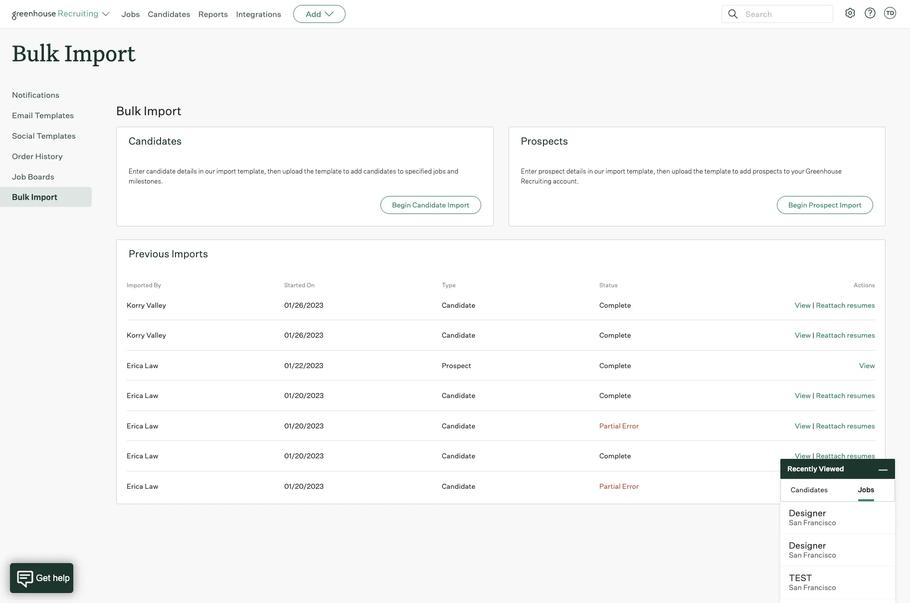 Task type: vqa. For each thing, say whether or not it's contained in the screenshot.


Task type: locate. For each thing, give the bounding box(es) containing it.
1 horizontal spatial our
[[595, 167, 604, 175]]

4 complete from the top
[[600, 391, 631, 400]]

4 reattach from the top
[[816, 421, 846, 430]]

1 korry from the top
[[127, 301, 145, 309]]

view
[[795, 301, 811, 309], [795, 331, 811, 339], [860, 361, 876, 370], [795, 391, 811, 400], [795, 421, 811, 430], [795, 452, 811, 460], [795, 482, 811, 490]]

0 horizontal spatial template,
[[238, 167, 266, 175]]

our right prospect
[[595, 167, 604, 175]]

test san francisco
[[789, 572, 837, 592]]

details up account.
[[567, 167, 586, 175]]

designer down recently
[[789, 507, 826, 518]]

import
[[65, 38, 136, 67], [144, 103, 182, 118], [31, 192, 57, 202], [448, 201, 470, 209], [840, 201, 862, 209]]

1 vertical spatial 01/26/2023
[[284, 331, 324, 339]]

0 vertical spatial prospect
[[809, 201, 839, 209]]

1 horizontal spatial add
[[740, 167, 752, 175]]

import
[[217, 167, 236, 175], [606, 167, 626, 175]]

tab list
[[781, 479, 895, 501]]

2 vertical spatial candidates
[[791, 485, 828, 494]]

complete for second reattach resumes link from the bottom of the page
[[600, 452, 631, 460]]

the for candidates
[[304, 167, 314, 175]]

2 in from the left
[[588, 167, 593, 175]]

3 erica law from the top
[[127, 421, 158, 430]]

erica
[[127, 361, 143, 370], [127, 391, 143, 400], [127, 421, 143, 430], [127, 452, 143, 460], [127, 482, 143, 490]]

2 add from the left
[[740, 167, 752, 175]]

1 vertical spatial templates
[[36, 131, 76, 141]]

integrations
[[236, 9, 281, 19]]

1 horizontal spatial prospect
[[809, 201, 839, 209]]

1 horizontal spatial template
[[705, 167, 731, 175]]

01/20/2023
[[284, 391, 324, 400], [284, 421, 324, 430], [284, 452, 324, 460], [284, 482, 324, 490]]

3 francisco from the top
[[804, 583, 837, 592]]

add for prospects
[[740, 167, 752, 175]]

1 reattach from the top
[[816, 301, 846, 309]]

1 horizontal spatial in
[[588, 167, 593, 175]]

begin prospect import
[[789, 201, 862, 209]]

0 vertical spatial bulk
[[12, 38, 59, 67]]

0 horizontal spatial details
[[177, 167, 197, 175]]

san
[[789, 518, 802, 527], [789, 551, 802, 560], [789, 583, 802, 592]]

previous
[[129, 248, 169, 260]]

candidates right jobs link
[[148, 9, 190, 19]]

2 enter from the left
[[521, 167, 537, 175]]

1 erica from the top
[[127, 361, 143, 370]]

1 vertical spatial designer san francisco
[[789, 540, 837, 560]]

history
[[35, 151, 63, 161]]

6 reattach from the top
[[816, 482, 846, 490]]

import for candidates
[[217, 167, 236, 175]]

korry
[[127, 301, 145, 309], [127, 331, 145, 339]]

jobs
[[434, 167, 446, 175]]

01/26/2023 down "started on"
[[284, 301, 324, 309]]

begin down specified
[[392, 201, 411, 209]]

our inside enter prospect details in our import template, then upload the template to add prospects to your greenhouse recruiting account.
[[595, 167, 604, 175]]

enter up 'recruiting'
[[521, 167, 537, 175]]

2 begin from the left
[[789, 201, 808, 209]]

1 add from the left
[[351, 167, 362, 175]]

0 horizontal spatial import
[[217, 167, 236, 175]]

greenhouse
[[806, 167, 842, 175]]

begin candidate import
[[392, 201, 470, 209]]

0 horizontal spatial begin
[[392, 201, 411, 209]]

0 horizontal spatial our
[[205, 167, 215, 175]]

add left 'prospects'
[[740, 167, 752, 175]]

template inside enter prospect details in our import template, then upload the template to add prospects to your greenhouse recruiting account.
[[705, 167, 731, 175]]

to left "candidates"
[[343, 167, 349, 175]]

1 horizontal spatial template,
[[627, 167, 656, 175]]

0 vertical spatial designer san francisco
[[789, 507, 837, 527]]

san inside test san francisco
[[789, 583, 802, 592]]

our
[[205, 167, 215, 175], [595, 167, 604, 175]]

2 complete from the top
[[600, 331, 631, 339]]

1 vertical spatial korry valley
[[127, 331, 166, 339]]

1 horizontal spatial the
[[694, 167, 703, 175]]

1 horizontal spatial then
[[657, 167, 670, 175]]

view link
[[795, 301, 811, 309], [795, 331, 811, 339], [860, 361, 876, 370], [795, 391, 811, 400], [795, 421, 811, 430], [795, 452, 811, 460], [795, 482, 811, 490]]

enter inside enter candidate details in our import template, then upload the template to add candidates to specified jobs and milestones.
[[129, 167, 145, 175]]

1 vertical spatial candidates
[[129, 135, 182, 147]]

in right prospect
[[588, 167, 593, 175]]

2 view | reattach resumes from the top
[[795, 331, 876, 339]]

type
[[442, 281, 456, 289]]

1 reattach resumes link from the top
[[816, 301, 876, 309]]

upload inside enter candidate details in our import template, then upload the template to add candidates to specified jobs and milestones.
[[283, 167, 303, 175]]

then inside enter prospect details in our import template, then upload the template to add prospects to your greenhouse recruiting account.
[[657, 167, 670, 175]]

reattach resumes link
[[816, 301, 876, 309], [816, 331, 876, 339], [816, 391, 876, 400], [816, 421, 876, 430], [816, 452, 876, 460], [816, 482, 876, 490]]

1 horizontal spatial begin
[[789, 201, 808, 209]]

prospect inside button
[[809, 201, 839, 209]]

valley
[[146, 301, 166, 309], [146, 331, 166, 339]]

error
[[623, 421, 639, 430], [623, 482, 639, 490]]

our inside enter candidate details in our import template, then upload the template to add candidates to specified jobs and milestones.
[[205, 167, 215, 175]]

2 korry valley from the top
[[127, 331, 166, 339]]

designer san francisco up the test at the right of page
[[789, 540, 837, 560]]

the inside enter candidate details in our import template, then upload the template to add candidates to specified jobs and milestones.
[[304, 167, 314, 175]]

details
[[177, 167, 197, 175], [567, 167, 586, 175]]

2 vertical spatial francisco
[[804, 583, 837, 592]]

details for prospects
[[567, 167, 586, 175]]

in inside enter candidate details in our import template, then upload the template to add candidates to specified jobs and milestones.
[[198, 167, 204, 175]]

details inside enter candidate details in our import template, then upload the template to add candidates to specified jobs and milestones.
[[177, 167, 197, 175]]

partial error
[[600, 421, 639, 430], [600, 482, 639, 490]]

to left specified
[[398, 167, 404, 175]]

1 details from the left
[[177, 167, 197, 175]]

2 vertical spatial san
[[789, 583, 802, 592]]

complete for 1st reattach resumes link
[[600, 301, 631, 309]]

enter up milestones.
[[129, 167, 145, 175]]

1 01/20/2023 from the top
[[284, 391, 324, 400]]

korry valley for 2nd reattach resumes link from the top
[[127, 331, 166, 339]]

1 horizontal spatial import
[[606, 167, 626, 175]]

0 horizontal spatial in
[[198, 167, 204, 175]]

td button
[[885, 7, 897, 19]]

add inside enter prospect details in our import template, then upload the template to add prospects to your greenhouse recruiting account.
[[740, 167, 752, 175]]

0 vertical spatial templates
[[35, 110, 74, 120]]

upload
[[283, 167, 303, 175], [672, 167, 692, 175]]

5 reattach from the top
[[816, 452, 846, 460]]

01/20/2023 for second reattach resumes link from the bottom of the page
[[284, 452, 324, 460]]

prospect
[[809, 201, 839, 209], [442, 361, 471, 370]]

3 | from the top
[[813, 391, 815, 400]]

begin down your on the right top of the page
[[789, 201, 808, 209]]

1 template from the left
[[315, 167, 342, 175]]

2 import from the left
[[606, 167, 626, 175]]

1 partial error from the top
[[600, 421, 639, 430]]

candidates down recently viewed at the bottom right of page
[[791, 485, 828, 494]]

Search text field
[[743, 7, 824, 21]]

3 san from the top
[[789, 583, 802, 592]]

0 vertical spatial jobs
[[122, 9, 140, 19]]

3 resumes from the top
[[847, 391, 876, 400]]

1 vertical spatial partial
[[600, 482, 621, 490]]

greenhouse recruiting image
[[12, 8, 102, 20]]

4 to from the left
[[784, 167, 790, 175]]

01/26/2023
[[284, 301, 324, 309], [284, 331, 324, 339]]

templates
[[35, 110, 74, 120], [36, 131, 76, 141]]

0 vertical spatial error
[[623, 421, 639, 430]]

0 horizontal spatial add
[[351, 167, 362, 175]]

candidates
[[148, 9, 190, 19], [129, 135, 182, 147], [791, 485, 828, 494]]

korry valley for 1st reattach resumes link
[[127, 301, 166, 309]]

1 korry valley from the top
[[127, 301, 166, 309]]

jobs
[[122, 9, 140, 19], [858, 485, 875, 494]]

3 erica from the top
[[127, 421, 143, 430]]

1 enter from the left
[[129, 167, 145, 175]]

1 horizontal spatial enter
[[521, 167, 537, 175]]

2 erica law from the top
[[127, 391, 158, 400]]

on
[[307, 281, 315, 289]]

actions
[[854, 281, 876, 289]]

01/20/2023 for 1st reattach resumes link from the bottom
[[284, 482, 324, 490]]

|
[[813, 301, 815, 309], [813, 331, 815, 339], [813, 391, 815, 400], [813, 421, 815, 430], [813, 452, 815, 460], [813, 482, 815, 490]]

template inside enter candidate details in our import template, then upload the template to add candidates to specified jobs and milestones.
[[315, 167, 342, 175]]

1 vertical spatial jobs
[[858, 485, 875, 494]]

details inside enter prospect details in our import template, then upload the template to add prospects to your greenhouse recruiting account.
[[567, 167, 586, 175]]

prospects
[[521, 135, 568, 147]]

0 vertical spatial san
[[789, 518, 802, 527]]

to left your on the right top of the page
[[784, 167, 790, 175]]

in for prospects
[[588, 167, 593, 175]]

bulk import link
[[12, 191, 88, 203]]

order history
[[12, 151, 63, 161]]

upload for candidates
[[283, 167, 303, 175]]

reattach for 4th reattach resumes link from the bottom
[[816, 391, 846, 400]]

bulk
[[12, 38, 59, 67], [116, 103, 141, 118], [12, 192, 29, 202]]

boards
[[28, 172, 54, 182]]

4 01/20/2023 from the top
[[284, 482, 324, 490]]

viewed
[[819, 465, 844, 473]]

0 vertical spatial 01/26/2023
[[284, 301, 324, 309]]

begin
[[392, 201, 411, 209], [789, 201, 808, 209]]

recently
[[788, 465, 818, 473]]

details for candidates
[[177, 167, 197, 175]]

01/20/2023 for 4th reattach resumes link from the top
[[284, 421, 324, 430]]

4 erica from the top
[[127, 452, 143, 460]]

1 vertical spatial francisco
[[804, 551, 837, 560]]

1 vertical spatial error
[[623, 482, 639, 490]]

0 vertical spatial korry valley
[[127, 301, 166, 309]]

job
[[12, 172, 26, 182]]

add
[[351, 167, 362, 175], [740, 167, 752, 175]]

import inside enter candidate details in our import template, then upload the template to add candidates to specified jobs and milestones.
[[217, 167, 236, 175]]

then
[[268, 167, 281, 175], [657, 167, 670, 175]]

3 01/20/2023 from the top
[[284, 452, 324, 460]]

integrations link
[[236, 9, 281, 19]]

2 template, from the left
[[627, 167, 656, 175]]

0 vertical spatial partial
[[600, 421, 621, 430]]

enter inside enter prospect details in our import template, then upload the template to add prospects to your greenhouse recruiting account.
[[521, 167, 537, 175]]

2 template from the left
[[705, 167, 731, 175]]

5 | from the top
[[813, 452, 815, 460]]

template, inside enter candidate details in our import template, then upload the template to add candidates to specified jobs and milestones.
[[238, 167, 266, 175]]

the
[[304, 167, 314, 175], [694, 167, 703, 175]]

2 our from the left
[[595, 167, 604, 175]]

1 then from the left
[[268, 167, 281, 175]]

previous imports
[[129, 248, 208, 260]]

francisco
[[804, 518, 837, 527], [804, 551, 837, 560], [804, 583, 837, 592]]

0 horizontal spatial prospect
[[442, 361, 471, 370]]

template
[[315, 167, 342, 175], [705, 167, 731, 175]]

add left "candidates"
[[351, 167, 362, 175]]

erica law
[[127, 361, 158, 370], [127, 391, 158, 400], [127, 421, 158, 430], [127, 452, 158, 460], [127, 482, 158, 490]]

our right candidate in the left top of the page
[[205, 167, 215, 175]]

1 our from the left
[[205, 167, 215, 175]]

2 details from the left
[[567, 167, 586, 175]]

recently viewed
[[788, 465, 844, 473]]

2 partial from the top
[[600, 482, 621, 490]]

resumes
[[847, 301, 876, 309], [847, 331, 876, 339], [847, 391, 876, 400], [847, 421, 876, 430], [847, 452, 876, 460], [847, 482, 876, 490]]

2 san from the top
[[789, 551, 802, 560]]

0 vertical spatial designer
[[789, 507, 826, 518]]

enter
[[129, 167, 145, 175], [521, 167, 537, 175]]

order
[[12, 151, 33, 161]]

1 in from the left
[[198, 167, 204, 175]]

5 complete from the top
[[600, 452, 631, 460]]

then for prospects
[[657, 167, 670, 175]]

template, inside enter prospect details in our import template, then upload the template to add prospects to your greenhouse recruiting account.
[[627, 167, 656, 175]]

2 upload from the left
[[672, 167, 692, 175]]

designer
[[789, 507, 826, 518], [789, 540, 826, 551]]

korry valley
[[127, 301, 166, 309], [127, 331, 166, 339]]

2 01/26/2023 from the top
[[284, 331, 324, 339]]

01/26/2023 up '01/22/2023'
[[284, 331, 324, 339]]

0 vertical spatial francisco
[[804, 518, 837, 527]]

reattach
[[816, 301, 846, 309], [816, 331, 846, 339], [816, 391, 846, 400], [816, 421, 846, 430], [816, 452, 846, 460], [816, 482, 846, 490]]

2 resumes from the top
[[847, 331, 876, 339]]

01/22/2023
[[284, 361, 324, 370]]

1 designer from the top
[[789, 507, 826, 518]]

in inside enter prospect details in our import template, then upload the template to add prospects to your greenhouse recruiting account.
[[588, 167, 593, 175]]

add inside enter candidate details in our import template, then upload the template to add candidates to specified jobs and milestones.
[[351, 167, 362, 175]]

our for prospects
[[595, 167, 604, 175]]

2 partial error from the top
[[600, 482, 639, 490]]

0 vertical spatial candidates
[[148, 9, 190, 19]]

partial
[[600, 421, 621, 430], [600, 482, 621, 490]]

0 horizontal spatial jobs
[[122, 9, 140, 19]]

status
[[600, 281, 618, 289]]

templates down notifications link
[[35, 110, 74, 120]]

2 error from the top
[[623, 482, 639, 490]]

1 import from the left
[[217, 167, 236, 175]]

upload for prospects
[[672, 167, 692, 175]]

enter for prospects
[[521, 167, 537, 175]]

then for candidates
[[268, 167, 281, 175]]

designer up the test at the right of page
[[789, 540, 826, 551]]

templates down email templates link
[[36, 131, 76, 141]]

6 | from the top
[[813, 482, 815, 490]]

to left 'prospects'
[[733, 167, 739, 175]]

social templates
[[12, 131, 76, 141]]

upload inside enter prospect details in our import template, then upload the template to add prospects to your greenhouse recruiting account.
[[672, 167, 692, 175]]

0 vertical spatial partial error
[[600, 421, 639, 430]]

the inside enter prospect details in our import template, then upload the template to add prospects to your greenhouse recruiting account.
[[694, 167, 703, 175]]

0 vertical spatial valley
[[146, 301, 166, 309]]

1 template, from the left
[[238, 167, 266, 175]]

5 reattach resumes link from the top
[[816, 452, 876, 460]]

in
[[198, 167, 204, 175], [588, 167, 593, 175]]

1 francisco from the top
[[804, 518, 837, 527]]

reattach for 1st reattach resumes link
[[816, 301, 846, 309]]

1 the from the left
[[304, 167, 314, 175]]

begin for candidates
[[392, 201, 411, 209]]

1 begin from the left
[[392, 201, 411, 209]]

0 vertical spatial korry
[[127, 301, 145, 309]]

0 horizontal spatial upload
[[283, 167, 303, 175]]

0 horizontal spatial enter
[[129, 167, 145, 175]]

import inside enter prospect details in our import template, then upload the template to add prospects to your greenhouse recruiting account.
[[606, 167, 626, 175]]

candidates
[[364, 167, 396, 175]]

1 vertical spatial partial error
[[600, 482, 639, 490]]

candidates up candidate in the left top of the page
[[129, 135, 182, 147]]

0 horizontal spatial template
[[315, 167, 342, 175]]

designer san francisco down recently viewed at the bottom right of page
[[789, 507, 837, 527]]

2 then from the left
[[657, 167, 670, 175]]

in right candidate in the left top of the page
[[198, 167, 204, 175]]

1 vertical spatial korry
[[127, 331, 145, 339]]

1 horizontal spatial upload
[[672, 167, 692, 175]]

then inside enter candidate details in our import template, then upload the template to add candidates to specified jobs and milestones.
[[268, 167, 281, 175]]

0 horizontal spatial then
[[268, 167, 281, 175]]

1 vertical spatial bulk import
[[116, 103, 182, 118]]

6 resumes from the top
[[847, 482, 876, 490]]

to
[[343, 167, 349, 175], [398, 167, 404, 175], [733, 167, 739, 175], [784, 167, 790, 175]]

view | reattach resumes
[[795, 301, 876, 309], [795, 331, 876, 339], [795, 391, 876, 400], [795, 421, 876, 430], [795, 452, 876, 460], [795, 482, 876, 490]]

1 error from the top
[[623, 421, 639, 430]]

candidate
[[413, 201, 446, 209], [442, 301, 476, 309], [442, 331, 476, 339], [442, 391, 476, 400], [442, 421, 476, 430], [442, 452, 476, 460], [442, 482, 476, 490]]

1 complete from the top
[[600, 301, 631, 309]]

reattach for 2nd reattach resumes link from the top
[[816, 331, 846, 339]]

details right candidate in the left top of the page
[[177, 167, 197, 175]]

1 01/26/2023 from the top
[[284, 301, 324, 309]]

designer san francisco
[[789, 507, 837, 527], [789, 540, 837, 560]]

2 to from the left
[[398, 167, 404, 175]]

complete
[[600, 301, 631, 309], [600, 331, 631, 339], [600, 361, 631, 370], [600, 391, 631, 400], [600, 452, 631, 460]]

0 horizontal spatial the
[[304, 167, 314, 175]]

1 vertical spatial valley
[[146, 331, 166, 339]]

6 view | reattach resumes from the top
[[795, 482, 876, 490]]

2 the from the left
[[694, 167, 703, 175]]

1 vertical spatial designer
[[789, 540, 826, 551]]

2 reattach from the top
[[816, 331, 846, 339]]

3 reattach from the top
[[816, 391, 846, 400]]

1 vertical spatial san
[[789, 551, 802, 560]]

1 upload from the left
[[283, 167, 303, 175]]

1 horizontal spatial details
[[567, 167, 586, 175]]

1 horizontal spatial jobs
[[858, 485, 875, 494]]

4 erica law from the top
[[127, 452, 158, 460]]



Task type: describe. For each thing, give the bounding box(es) containing it.
complete for 2nd reattach resumes link from the top
[[600, 331, 631, 339]]

recruiting
[[521, 177, 552, 185]]

import for prospects
[[606, 167, 626, 175]]

1 | from the top
[[813, 301, 815, 309]]

1 partial from the top
[[600, 421, 621, 430]]

configure image
[[845, 7, 857, 19]]

add button
[[293, 5, 346, 23]]

01/20/2023 for 4th reattach resumes link from the bottom
[[284, 391, 324, 400]]

4 | from the top
[[813, 421, 815, 430]]

2 vertical spatial bulk
[[12, 192, 29, 202]]

2 reattach resumes link from the top
[[816, 331, 876, 339]]

3 law from the top
[[145, 421, 158, 430]]

reports
[[198, 9, 228, 19]]

email templates
[[12, 110, 74, 120]]

5 erica from the top
[[127, 482, 143, 490]]

1 resumes from the top
[[847, 301, 876, 309]]

templates for email templates
[[35, 110, 74, 120]]

the for prospects
[[694, 167, 703, 175]]

begin for prospects
[[789, 201, 808, 209]]

template for candidates
[[315, 167, 342, 175]]

jobs link
[[122, 9, 140, 19]]

templates for social templates
[[36, 131, 76, 141]]

started
[[284, 281, 305, 289]]

reports link
[[198, 9, 228, 19]]

job boards
[[12, 172, 54, 182]]

1 vertical spatial prospect
[[442, 361, 471, 370]]

2 law from the top
[[145, 391, 158, 400]]

4 reattach resumes link from the top
[[816, 421, 876, 430]]

2 erica from the top
[[127, 391, 143, 400]]

td button
[[883, 5, 899, 21]]

0 vertical spatial bulk import
[[12, 38, 136, 67]]

social templates link
[[12, 130, 88, 142]]

imports
[[172, 248, 208, 260]]

5 view | reattach resumes from the top
[[795, 452, 876, 460]]

1 vertical spatial bulk
[[116, 103, 141, 118]]

td
[[887, 9, 895, 16]]

prospect
[[539, 167, 565, 175]]

1 valley from the top
[[146, 301, 166, 309]]

imported by
[[127, 281, 161, 289]]

3 to from the left
[[733, 167, 739, 175]]

2 francisco from the top
[[804, 551, 837, 560]]

1 erica law from the top
[[127, 361, 158, 370]]

tab list containing candidates
[[781, 479, 895, 501]]

5 erica law from the top
[[127, 482, 158, 490]]

started on
[[284, 281, 315, 289]]

by
[[154, 281, 161, 289]]

1 to from the left
[[343, 167, 349, 175]]

5 law from the top
[[145, 482, 158, 490]]

2 designer san francisco from the top
[[789, 540, 837, 560]]

candidate inside button
[[413, 201, 446, 209]]

enter prospect details in our import template, then upload the template to add prospects to your greenhouse recruiting account.
[[521, 167, 842, 185]]

2 | from the top
[[813, 331, 815, 339]]

5 resumes from the top
[[847, 452, 876, 460]]

2 vertical spatial bulk import
[[12, 192, 57, 202]]

1 law from the top
[[145, 361, 158, 370]]

error for 4th reattach resumes link from the top
[[623, 421, 639, 430]]

enter for candidates
[[129, 167, 145, 175]]

1 san from the top
[[789, 518, 802, 527]]

error for 1st reattach resumes link from the bottom
[[623, 482, 639, 490]]

begin candidate import button
[[381, 196, 481, 214]]

in for candidates
[[198, 167, 204, 175]]

3 view | reattach resumes from the top
[[795, 391, 876, 400]]

job boards link
[[12, 171, 88, 183]]

2 valley from the top
[[146, 331, 166, 339]]

enter candidate details in our import template, then upload the template to add candidates to specified jobs and milestones.
[[129, 167, 459, 185]]

add
[[306, 9, 321, 19]]

2 korry from the top
[[127, 331, 145, 339]]

candidate
[[146, 167, 176, 175]]

imported
[[127, 281, 153, 289]]

begin prospect import button
[[777, 196, 874, 214]]

account.
[[553, 177, 579, 185]]

francisco inside test san francisco
[[804, 583, 837, 592]]

notifications link
[[12, 89, 88, 101]]

3 complete from the top
[[600, 361, 631, 370]]

reattach for 1st reattach resumes link from the bottom
[[816, 482, 846, 490]]

your
[[792, 167, 805, 175]]

order history link
[[12, 150, 88, 162]]

6 reattach resumes link from the top
[[816, 482, 876, 490]]

3 reattach resumes link from the top
[[816, 391, 876, 400]]

complete for 4th reattach resumes link from the bottom
[[600, 391, 631, 400]]

4 law from the top
[[145, 452, 158, 460]]

4 resumes from the top
[[847, 421, 876, 430]]

prospects
[[753, 167, 783, 175]]

milestones.
[[129, 177, 163, 185]]

add for candidates
[[351, 167, 362, 175]]

1 designer san francisco from the top
[[789, 507, 837, 527]]

email templates link
[[12, 109, 88, 121]]

1 view | reattach resumes from the top
[[795, 301, 876, 309]]

4 view | reattach resumes from the top
[[795, 421, 876, 430]]

reattach for 4th reattach resumes link from the top
[[816, 421, 846, 430]]

template, for candidates
[[238, 167, 266, 175]]

2 designer from the top
[[789, 540, 826, 551]]

test
[[789, 572, 813, 583]]

social
[[12, 131, 35, 141]]

email
[[12, 110, 33, 120]]

candidates link
[[148, 9, 190, 19]]

our for candidates
[[205, 167, 215, 175]]

notifications
[[12, 90, 60, 100]]

specified
[[405, 167, 432, 175]]

template for prospects
[[705, 167, 731, 175]]

reattach for second reattach resumes link from the bottom of the page
[[816, 452, 846, 460]]

template, for prospects
[[627, 167, 656, 175]]

and
[[447, 167, 459, 175]]



